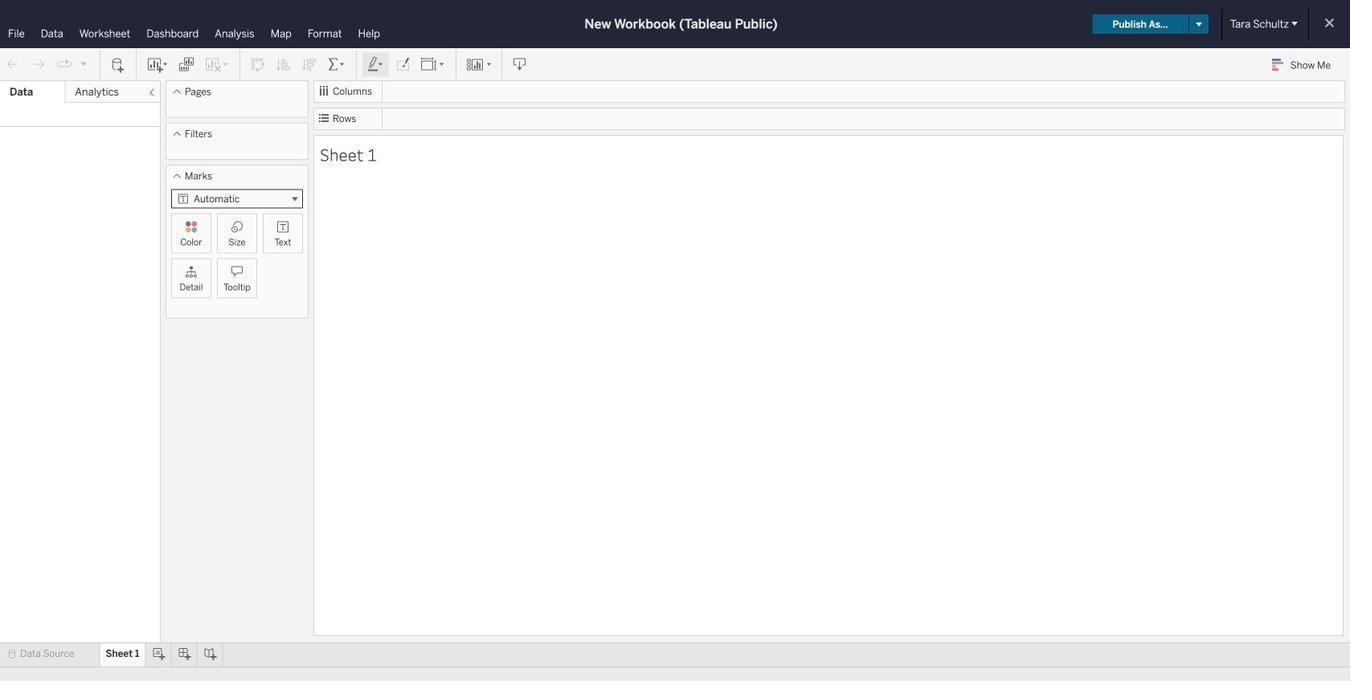 Task type: locate. For each thing, give the bounding box(es) containing it.
undo image
[[5, 57, 21, 73]]

totals image
[[327, 57, 347, 73]]

sort descending image
[[302, 57, 318, 73]]

format workbook image
[[395, 57, 411, 73]]

clear sheet image
[[204, 57, 230, 73]]

collapse image
[[147, 88, 157, 97]]

replay animation image
[[79, 59, 88, 69]]

close image
[[1226, 47, 1242, 62]]



Task type: vqa. For each thing, say whether or not it's contained in the screenshot.
New Data Source image
yes



Task type: describe. For each thing, give the bounding box(es) containing it.
new data source image
[[110, 57, 126, 73]]

redo image
[[31, 57, 47, 73]]

duplicate image
[[179, 57, 195, 73]]

replay animation image
[[56, 56, 72, 73]]

highlight image
[[367, 57, 385, 73]]

show/hide cards image
[[466, 57, 492, 73]]

new worksheet image
[[146, 57, 169, 73]]

fit image
[[421, 57, 446, 73]]

download image
[[512, 57, 528, 73]]

swap rows and columns image
[[250, 57, 266, 73]]

sort ascending image
[[276, 57, 292, 73]]



